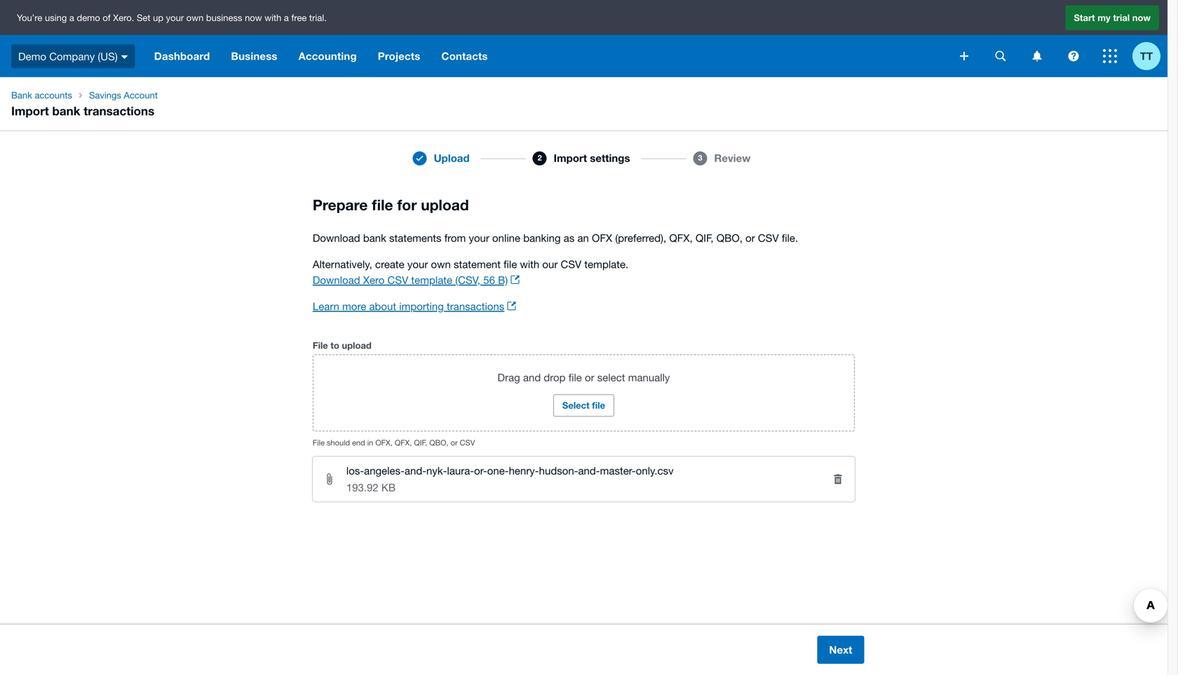Task type: describe. For each thing, give the bounding box(es) containing it.
banner containing dashboard
[[0, 0, 1168, 77]]

an
[[578, 232, 589, 244]]

bank for import
[[52, 104, 80, 118]]

dashboard link
[[144, 35, 221, 77]]

hudson-
[[539, 465, 578, 477]]

our
[[542, 258, 558, 270]]

contacts button
[[431, 35, 498, 77]]

select file button
[[553, 395, 614, 417]]

end
[[352, 438, 365, 447]]

1 vertical spatial qbo,
[[429, 438, 449, 447]]

1 vertical spatial qfx,
[[395, 438, 412, 447]]

qbo, inside note
[[717, 232, 743, 244]]

you're
[[17, 12, 42, 23]]

3
[[698, 153, 702, 162]]

from
[[444, 232, 466, 244]]

manually
[[628, 371, 670, 384]]

nyk-
[[426, 465, 447, 477]]

savings account link
[[83, 88, 166, 102]]

file left for
[[372, 196, 393, 214]]

with inside alternatively, create your own statement file with our csv template. download xero csv template (csv, 56 b)
[[520, 258, 539, 270]]

bank accounts
[[11, 90, 72, 101]]

alternatively, create your own statement file with our csv template. download xero csv template (csv, 56 b)
[[313, 258, 629, 286]]

ofx,
[[375, 438, 393, 447]]

henry-
[[509, 465, 539, 477]]

with inside banner
[[265, 12, 281, 23]]

using
[[45, 12, 67, 23]]

as
[[564, 232, 575, 244]]

2 now from the left
[[1133, 12, 1151, 23]]

start my trial now
[[1074, 12, 1151, 23]]

start
[[1074, 12, 1095, 23]]

alternatively,
[[313, 258, 372, 270]]

accounting button
[[288, 35, 367, 77]]

los-angeles-and-nyk-laura-or-one-henry-hudson-and-master-only.csv 193.92 kb
[[346, 465, 674, 494]]

xero.
[[113, 12, 134, 23]]

file right drop
[[569, 371, 582, 384]]

prepare file for upload
[[313, 196, 469, 214]]

tt
[[1140, 50, 1153, 62]]

importing
[[399, 300, 444, 312]]

upload
[[434, 152, 470, 165]]

set
[[137, 12, 150, 23]]

demo company (us) button
[[0, 35, 144, 77]]

online
[[492, 232, 520, 244]]

prepare file for upload tab list
[[313, 144, 855, 516]]

bank for download
[[363, 232, 386, 244]]

next button
[[817, 636, 864, 664]]

file to upload
[[313, 340, 372, 351]]

tt button
[[1133, 35, 1168, 77]]

1 vertical spatial qif,
[[414, 438, 427, 447]]

1 horizontal spatial svg image
[[1033, 51, 1042, 61]]

select file
[[562, 400, 605, 411]]

laura-
[[447, 465, 474, 477]]

demo
[[77, 12, 100, 23]]

xero
[[363, 274, 385, 286]]

banking
[[523, 232, 561, 244]]

should
[[327, 438, 350, 447]]

qfx, inside note
[[669, 232, 693, 244]]

settings
[[590, 152, 630, 165]]

1 vertical spatial upload
[[342, 340, 372, 351]]

about
[[369, 300, 396, 312]]

(preferred),
[[615, 232, 666, 244]]

import bank transactions
[[11, 104, 154, 118]]

account
[[124, 90, 158, 101]]

savings
[[89, 90, 121, 101]]

in
[[367, 438, 373, 447]]

template
[[411, 274, 452, 286]]

angeles-
[[364, 465, 405, 477]]

for
[[397, 196, 417, 214]]

statement
[[454, 258, 501, 270]]

bank accounts link
[[6, 88, 78, 102]]

(us)
[[98, 50, 118, 62]]

and
[[523, 371, 541, 384]]

company
[[49, 50, 95, 62]]

import for import settings
[[554, 152, 587, 165]]

select
[[597, 371, 625, 384]]

drag and drop file or select manually
[[498, 371, 670, 384]]

2 and- from the left
[[578, 465, 600, 477]]

only.csv
[[636, 465, 674, 477]]

upload button
[[406, 144, 481, 173]]

free
[[291, 12, 307, 23]]

projects button
[[367, 35, 431, 77]]

accounting
[[298, 50, 357, 62]]

56
[[483, 274, 495, 286]]



Task type: vqa. For each thing, say whether or not it's contained in the screenshot.
from
yes



Task type: locate. For each thing, give the bounding box(es) containing it.
master-
[[600, 465, 636, 477]]

import right 2
[[554, 152, 587, 165]]

file.
[[782, 232, 798, 244]]

dashboard
[[154, 50, 210, 62]]

0 horizontal spatial bank
[[52, 104, 80, 118]]

and-
[[405, 465, 426, 477], [578, 465, 600, 477]]

0 horizontal spatial qfx,
[[395, 438, 412, 447]]

0 horizontal spatial own
[[186, 12, 204, 23]]

bank up "create"
[[363, 232, 386, 244]]

1 horizontal spatial or
[[585, 371, 594, 384]]

0 horizontal spatial svg image
[[960, 52, 969, 60]]

select
[[562, 400, 590, 411]]

own up template
[[431, 258, 451, 270]]

remove selected file image
[[824, 465, 852, 493]]

0 horizontal spatial and-
[[405, 465, 426, 477]]

0 vertical spatial qbo,
[[717, 232, 743, 244]]

file left "should"
[[313, 438, 325, 447]]

qif, inside note
[[696, 232, 714, 244]]

one-
[[487, 465, 509, 477]]

upload right to
[[342, 340, 372, 351]]

0 vertical spatial qfx,
[[669, 232, 693, 244]]

statements
[[389, 232, 442, 244]]

complete image
[[416, 156, 423, 161]]

2 horizontal spatial or
[[746, 232, 755, 244]]

(csv,
[[455, 274, 480, 286]]

2
[[538, 153, 542, 162]]

svg image
[[1103, 49, 1117, 63], [996, 51, 1006, 61], [1069, 51, 1079, 61], [121, 55, 128, 59]]

1 vertical spatial with
[[520, 258, 539, 270]]

0 vertical spatial download
[[313, 232, 360, 244]]

transactions inside prepare file for upload tab list
[[447, 300, 504, 312]]

1 horizontal spatial a
[[284, 12, 289, 23]]

now
[[245, 12, 262, 23], [1133, 12, 1151, 23]]

review
[[714, 152, 751, 165]]

0 horizontal spatial or
[[451, 438, 458, 447]]

download inside note
[[313, 232, 360, 244]]

1 file from the top
[[313, 340, 328, 351]]

b)
[[498, 274, 508, 286]]

import down bank
[[11, 104, 49, 118]]

own left business
[[186, 12, 204, 23]]

1 and- from the left
[[405, 465, 426, 477]]

los-
[[346, 465, 364, 477]]

next
[[829, 644, 852, 656]]

learn
[[313, 300, 339, 312]]

0 horizontal spatial your
[[166, 12, 184, 23]]

1 now from the left
[[245, 12, 262, 23]]

of
[[103, 12, 111, 23]]

learn more about importing transactions
[[313, 300, 504, 312]]

import
[[11, 104, 49, 118], [554, 152, 587, 165]]

savings account
[[89, 90, 158, 101]]

0 horizontal spatial transactions
[[84, 104, 154, 118]]

template.
[[584, 258, 629, 270]]

drop
[[544, 371, 566, 384]]

create
[[375, 258, 404, 270]]

1 horizontal spatial and-
[[578, 465, 600, 477]]

qbo, left file.
[[717, 232, 743, 244]]

0 vertical spatial or
[[746, 232, 755, 244]]

with
[[265, 12, 281, 23], [520, 258, 539, 270]]

0 horizontal spatial a
[[69, 12, 74, 23]]

download bank statements from your online banking as an ofx (preferred), qfx, qif, qbo, or csv file. note
[[313, 230, 855, 246]]

2 a from the left
[[284, 12, 289, 23]]

prepare
[[313, 196, 368, 214]]

a right using
[[69, 12, 74, 23]]

0 vertical spatial qif,
[[696, 232, 714, 244]]

trial.
[[309, 12, 327, 23]]

1 horizontal spatial bank
[[363, 232, 386, 244]]

transactions
[[84, 104, 154, 118], [447, 300, 504, 312]]

0 horizontal spatial import
[[11, 104, 49, 118]]

file should end in ofx, qfx, qif, qbo, or csv
[[313, 438, 475, 447]]

2 download from the top
[[313, 274, 360, 286]]

2 horizontal spatial your
[[469, 232, 489, 244]]

0 vertical spatial transactions
[[84, 104, 154, 118]]

2 file from the top
[[313, 438, 325, 447]]

bank
[[11, 90, 32, 101]]

0 vertical spatial with
[[265, 12, 281, 23]]

1 vertical spatial your
[[469, 232, 489, 244]]

bank down accounts
[[52, 104, 80, 118]]

0 horizontal spatial upload
[[342, 340, 372, 351]]

1 vertical spatial file
[[313, 438, 325, 447]]

2 vertical spatial or
[[451, 438, 458, 447]]

download up the alternatively, at the top of the page
[[313, 232, 360, 244]]

a
[[69, 12, 74, 23], [284, 12, 289, 23]]

and- down file should end in ofx, qfx, qif, qbo, or csv at the left of page
[[405, 465, 426, 477]]

to
[[331, 340, 339, 351]]

and- right henry-
[[578, 465, 600, 477]]

1 vertical spatial or
[[585, 371, 594, 384]]

193.92
[[346, 481, 379, 494]]

file left to
[[313, 340, 328, 351]]

your inside alternatively, create your own statement file with our csv template. download xero csv template (csv, 56 b)
[[407, 258, 428, 270]]

contacts
[[441, 50, 488, 62]]

0 horizontal spatial with
[[265, 12, 281, 23]]

download down the alternatively, at the top of the page
[[313, 274, 360, 286]]

accounts
[[35, 90, 72, 101]]

download
[[313, 232, 360, 244], [313, 274, 360, 286]]

bank inside note
[[363, 232, 386, 244]]

kb
[[381, 481, 396, 494]]

1 download from the top
[[313, 232, 360, 244]]

1 horizontal spatial import
[[554, 152, 587, 165]]

learn more about importing transactions link
[[313, 300, 516, 312]]

1 horizontal spatial transactions
[[447, 300, 504, 312]]

now right business
[[245, 12, 262, 23]]

qfx,
[[669, 232, 693, 244], [395, 438, 412, 447]]

trial
[[1113, 12, 1130, 23]]

csv inside note
[[758, 232, 779, 244]]

upload up from
[[421, 196, 469, 214]]

1 horizontal spatial qfx,
[[669, 232, 693, 244]]

file right select
[[592, 400, 605, 411]]

csv down "create"
[[388, 274, 408, 286]]

with left free
[[265, 12, 281, 23]]

0 vertical spatial import
[[11, 104, 49, 118]]

own inside alternatively, create your own statement file with our csv template. download xero csv template (csv, 56 b)
[[431, 258, 451, 270]]

csv right our
[[561, 258, 582, 270]]

1 horizontal spatial qbo,
[[717, 232, 743, 244]]

1 horizontal spatial with
[[520, 258, 539, 270]]

1 horizontal spatial your
[[407, 258, 428, 270]]

1 vertical spatial download
[[313, 274, 360, 286]]

csv left file.
[[758, 232, 779, 244]]

note
[[313, 256, 855, 288]]

demo
[[18, 50, 46, 62]]

with left our
[[520, 258, 539, 270]]

svg image
[[1033, 51, 1042, 61], [960, 52, 969, 60]]

qfx, right (preferred),
[[669, 232, 693, 244]]

qif,
[[696, 232, 714, 244], [414, 438, 427, 447]]

0 vertical spatial file
[[313, 340, 328, 351]]

your inside note
[[469, 232, 489, 244]]

you're using a demo of xero. set up your own business now with a free trial.
[[17, 12, 327, 23]]

1 vertical spatial own
[[431, 258, 451, 270]]

1 a from the left
[[69, 12, 74, 23]]

qfx, right ofx,
[[395, 438, 412, 447]]

csv up laura-
[[460, 438, 475, 447]]

or-
[[474, 465, 487, 477]]

up
[[153, 12, 163, 23]]

1 horizontal spatial own
[[431, 258, 451, 270]]

1 vertical spatial import
[[554, 152, 587, 165]]

file for file to upload
[[313, 340, 328, 351]]

file
[[372, 196, 393, 214], [504, 258, 517, 270], [569, 371, 582, 384], [592, 400, 605, 411]]

your right from
[[469, 232, 489, 244]]

import inside prepare file for upload tab list
[[554, 152, 587, 165]]

qif, up "nyk-"
[[414, 438, 427, 447]]

0 vertical spatial upload
[[421, 196, 469, 214]]

download inside alternatively, create your own statement file with our csv template. download xero csv template (csv, 56 b)
[[313, 274, 360, 286]]

0 horizontal spatial qif,
[[414, 438, 427, 447]]

1 horizontal spatial qif,
[[696, 232, 714, 244]]

or left file.
[[746, 232, 755, 244]]

note containing alternatively, create your own statement file with our csv template.
[[313, 256, 855, 288]]

my
[[1098, 12, 1111, 23]]

business
[[206, 12, 242, 23]]

banner
[[0, 0, 1168, 77]]

file inside alternatively, create your own statement file with our csv template. download xero csv template (csv, 56 b)
[[504, 258, 517, 270]]

upload
[[421, 196, 469, 214], [342, 340, 372, 351]]

0 horizontal spatial qbo,
[[429, 438, 449, 447]]

qif, right (preferred),
[[696, 232, 714, 244]]

import settings
[[554, 152, 630, 165]]

transactions down 'savings account'
[[84, 104, 154, 118]]

import for import bank transactions
[[11, 104, 49, 118]]

file inside button
[[592, 400, 605, 411]]

0 vertical spatial bank
[[52, 104, 80, 118]]

your up download xero csv template (csv, 56 b) link on the left top
[[407, 258, 428, 270]]

business
[[231, 50, 277, 62]]

your
[[166, 12, 184, 23], [469, 232, 489, 244], [407, 258, 428, 270]]

qbo, up "nyk-"
[[429, 438, 449, 447]]

0 vertical spatial own
[[186, 12, 204, 23]]

business button
[[221, 35, 288, 77]]

2 vertical spatial your
[[407, 258, 428, 270]]

qbo,
[[717, 232, 743, 244], [429, 438, 449, 447]]

or left select
[[585, 371, 594, 384]]

or up laura-
[[451, 438, 458, 447]]

1 horizontal spatial upload
[[421, 196, 469, 214]]

now right trial
[[1133, 12, 1151, 23]]

svg image inside demo company (us) popup button
[[121, 55, 128, 59]]

file up b)
[[504, 258, 517, 270]]

more
[[342, 300, 366, 312]]

drag
[[498, 371, 520, 384]]

or inside note
[[746, 232, 755, 244]]

a left free
[[284, 12, 289, 23]]

1 vertical spatial bank
[[363, 232, 386, 244]]

download bank statements from your online banking as an ofx (preferred), qfx, qif, qbo, or csv file.
[[313, 232, 798, 244]]

download xero csv template (csv, 56 b) link
[[313, 274, 519, 286]]

ofx
[[592, 232, 612, 244]]

transactions down "(csv,"
[[447, 300, 504, 312]]

0 vertical spatial your
[[166, 12, 184, 23]]

file for file should end in ofx, qfx, qif, qbo, or csv
[[313, 438, 325, 447]]

your right up
[[166, 12, 184, 23]]

demo company (us)
[[18, 50, 118, 62]]

bank
[[52, 104, 80, 118], [363, 232, 386, 244]]

1 vertical spatial transactions
[[447, 300, 504, 312]]

1 horizontal spatial now
[[1133, 12, 1151, 23]]

0 horizontal spatial now
[[245, 12, 262, 23]]



